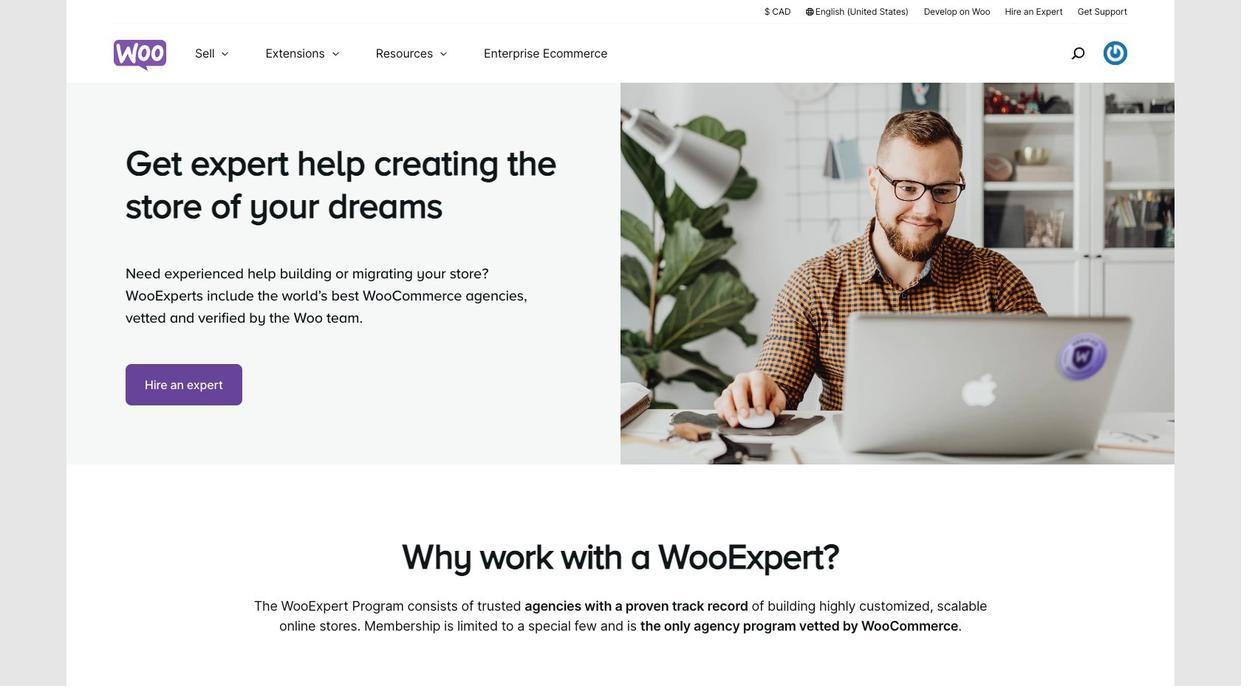 Task type: describe. For each thing, give the bounding box(es) containing it.
service navigation menu element
[[1040, 29, 1128, 77]]



Task type: vqa. For each thing, say whether or not it's contained in the screenshot.
'Service navigation menu' element
yes



Task type: locate. For each thing, give the bounding box(es) containing it.
search image
[[1067, 41, 1090, 65]]

open account menu image
[[1104, 41, 1128, 65]]



